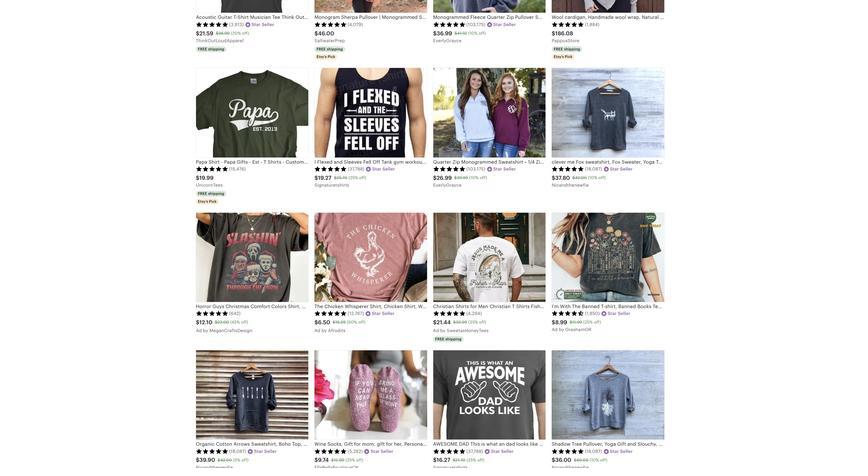 Task type: vqa. For each thing, say whether or not it's contained in the screenshot.


Task type: locate. For each thing, give the bounding box(es) containing it.
- right 'shirt'
[[221, 159, 223, 165]]

free shipping down "thinkoutloudapparel"
[[198, 47, 224, 51]]

star seller for 19.27
[[373, 167, 395, 172]]

a inside $ 8.99 $ 11.99 (25% off) a d b y greshamor
[[552, 328, 555, 333]]

everlygrayce inside $ 26.99 $ 29.99 (10% off) everlygrayce
[[433, 183, 462, 188]]

5 out of 5 stars image up 186.08
[[552, 22, 584, 27]]

(10% for 36.99
[[469, 31, 478, 36]]

wine socks, gift for mom, gift for her, personalized socks, wife birthday, women gift idea, best friend gift image
[[315, 351, 427, 440]]

42.00 for 37.80
[[575, 176, 587, 180]]

(18,087) for 39.90
[[229, 449, 246, 454]]

shipping
[[208, 47, 224, 51], [327, 47, 343, 51], [564, 47, 581, 51], [208, 192, 224, 196], [446, 338, 462, 342]]

19.27
[[318, 175, 332, 181]]

everlygrayce
[[433, 38, 462, 43], [433, 183, 462, 188]]

free down 'unicorntees'
[[198, 192, 207, 196]]

star seller for 6.50
[[372, 311, 395, 316]]

star seller for 39.90
[[254, 449, 277, 454]]

37.80
[[556, 175, 570, 181]]

29.99
[[457, 176, 468, 180]]

5 out of 5 stars image for 26.99
[[433, 166, 466, 172]]

12.99
[[334, 458, 345, 463]]

(3,813)
[[229, 22, 244, 27]]

d for 12.10
[[199, 329, 202, 334]]

26.99
[[219, 31, 230, 36], [437, 175, 452, 181]]

26.99 up "thinkoutloudapparel"
[[219, 31, 230, 36]]

(103,175) down fleece
[[467, 22, 486, 27]]

2 horizontal spatial etsy's
[[554, 55, 564, 59]]

12.10
[[200, 319, 213, 326]]

seller for 16.27
[[501, 449, 514, 454]]

everlygrayce inside $ 36.99 $ 41.10 (10% off) everlygrayce
[[433, 38, 462, 43]]

christmas
[[563, 15, 587, 20]]

(103,175) for 36.99
[[467, 22, 486, 27]]

seller for 21.59
[[262, 22, 274, 27]]

(37,788) for 19.27
[[348, 167, 365, 172]]

(10% inside $ 36.00 $ 40.00 (10% off)
[[590, 458, 600, 463]]

1 everlygrayce from the top
[[433, 38, 462, 43]]

5 out of 5 stars image up 16.27
[[433, 449, 466, 454]]

(37,788) for 16.27
[[467, 449, 483, 454]]

(25% right the '25.70'
[[349, 176, 358, 180]]

$ 16.27 $ 21.70 (25% off)
[[433, 457, 485, 464]]

1 vertical spatial (103,175)
[[467, 167, 486, 172]]

$ 19.99 unicorntees
[[196, 175, 223, 188]]

star for 8.99
[[608, 311, 617, 316]]

shipping down 'unicorntees'
[[208, 192, 224, 196]]

any
[[338, 159, 346, 165]]

5 out of 5 stars image for 6.50
[[315, 311, 347, 316]]

pick
[[328, 55, 336, 59], [565, 55, 573, 59], [209, 199, 217, 204]]

(25% down (1,850)
[[584, 320, 593, 325]]

1 (103,175) from the top
[[467, 22, 486, 27]]

22.00
[[218, 320, 229, 325]]

(12,767)
[[348, 311, 364, 316]]

5 out of 5 stars image for 9.74
[[315, 449, 347, 454]]

1 horizontal spatial 42.00
[[575, 176, 587, 180]]

d down 12.10
[[199, 329, 202, 334]]

y inside $ 12.10 $ 22.00 (45% off) a d b y megancraftsdesign
[[206, 329, 208, 334]]

off) inside $ 16.27 $ 21.70 (25% off)
[[478, 458, 485, 463]]

36.99
[[437, 30, 452, 37]]

pick down 'unicorntees'
[[209, 199, 217, 204]]

free down '21.59'
[[198, 47, 207, 51]]

etsy's pick for 19.99
[[198, 199, 217, 204]]

choose
[[319, 159, 336, 165]]

star
[[252, 22, 261, 27], [494, 22, 503, 27], [373, 167, 382, 172], [494, 167, 503, 172], [610, 167, 619, 172], [372, 311, 381, 316], [608, 311, 617, 316], [254, 449, 263, 454], [371, 449, 380, 454], [491, 449, 500, 454], [610, 449, 619, 454]]

(18,087) up $ 37.80 $ 42.00 (10% off) nicandthenewfie on the right top of the page
[[585, 167, 603, 172]]

1 horizontal spatial etsy's
[[317, 55, 327, 59]]

free shipping down saltwaterprep
[[317, 47, 343, 51]]

42.00
[[575, 176, 587, 180], [220, 458, 232, 463]]

seller
[[262, 22, 274, 27], [504, 22, 516, 27], [383, 167, 395, 172], [504, 167, 516, 172], [621, 167, 633, 172], [382, 311, 395, 316], [618, 311, 631, 316], [264, 449, 277, 454], [381, 449, 394, 454], [501, 449, 514, 454], [621, 449, 633, 454]]

1 horizontal spatial gifts
[[588, 15, 599, 20]]

(10% inside $ 26.99 $ 29.99 (10% off) everlygrayce
[[470, 176, 479, 180]]

off) inside $ 21.59 $ 26.99 (20% off) thinkoutloudapparel
[[242, 31, 249, 36]]

5 out of 5 stars image down the 'choose'
[[315, 166, 347, 172]]

(18,087) up (5%
[[229, 449, 246, 454]]

i'm with the banned t-shirt, banned books tee, about banned books shirt, reading lover gift for librarian, reading and librarian apparel image
[[552, 213, 665, 302]]

0 vertical spatial everlygrayce
[[433, 38, 462, 43]]

etsy's pick down 'unicorntees'
[[198, 199, 217, 204]]

(10% right 41.10
[[469, 31, 478, 36]]

off) for 36.99
[[479, 31, 486, 36]]

sweatshirt,
[[536, 15, 562, 20]]

(10% inside $ 36.99 $ 41.10 (10% off) everlygrayce
[[469, 31, 478, 36]]

off) inside $ 12.10 $ 22.00 (45% off) a d b y megancraftsdesign
[[241, 320, 248, 325]]

- right shirts
[[283, 159, 285, 165]]

1 vertical spatial gifts
[[237, 159, 248, 165]]

awesome dad this is what an dad looks like mens t-shirt shirt tshirt  gift father's day gift funny dad shirt gift for daddy image
[[433, 351, 546, 440]]

$ 21.44 $ 32.99 (35% off) a d b y sweetashoneytees
[[433, 319, 489, 334]]

everlygrayce down 36.99
[[433, 38, 462, 43]]

(18,087)
[[585, 167, 603, 172], [229, 449, 246, 454], [585, 449, 603, 454]]

papa up '(15,476)'
[[224, 159, 236, 165]]

etsy's
[[317, 55, 327, 59], [554, 55, 564, 59], [198, 199, 208, 204]]

shirts
[[268, 159, 282, 165]]

(18,087) for 36.00
[[585, 449, 603, 454]]

$
[[196, 30, 200, 37], [315, 30, 318, 37], [433, 30, 437, 37], [552, 30, 556, 37], [216, 31, 219, 36], [455, 31, 458, 36], [196, 175, 200, 181], [315, 175, 318, 181], [433, 175, 437, 181], [552, 175, 556, 181], [334, 176, 337, 180], [455, 176, 457, 180], [573, 176, 575, 180], [196, 319, 200, 326], [315, 319, 318, 326], [433, 319, 437, 326], [552, 319, 556, 326], [215, 320, 218, 325], [333, 320, 336, 325], [454, 320, 456, 325], [570, 320, 573, 325], [196, 457, 200, 464], [315, 457, 318, 464], [433, 457, 437, 464], [552, 457, 556, 464], [218, 458, 220, 463], [331, 458, 334, 463], [453, 458, 456, 463], [574, 458, 577, 463]]

(45%
[[230, 320, 240, 325]]

(1,850)
[[585, 311, 600, 316]]

$ 46.00 saltwaterprep
[[315, 30, 345, 43]]

0 horizontal spatial etsy's
[[198, 199, 208, 204]]

star seller for 9.74
[[371, 449, 394, 454]]

42.00 inside $ 37.80 $ 42.00 (10% off) nicandthenewfie
[[575, 176, 587, 180]]

under
[[618, 15, 632, 20]]

(25% inside $ 9.74 $ 12.99 (25% off)
[[346, 458, 355, 463]]

(10% right 29.99
[[470, 176, 479, 180]]

5 out of 5 stars image up 29.99
[[433, 166, 466, 172]]

16.27
[[437, 457, 451, 464]]

(25% for 16.27
[[467, 458, 477, 463]]

(25% inside $ 16.27 $ 21.70 (25% off)
[[467, 458, 477, 463]]

40.00
[[577, 458, 589, 463]]

shipping for 19.99
[[208, 192, 224, 196]]

d inside $ 8.99 $ 11.99 (25% off) a d b y greshamor
[[555, 328, 558, 333]]

free shipping down 'unicorntees'
[[198, 192, 224, 196]]

(25% right 21.70
[[467, 458, 477, 463]]

horror guys christmas comfort colors shirt, slashin through the snow, goth christmas, ghost face, freddy, jason, michael myers, holiday tee image
[[196, 213, 309, 302]]

d down 8.99
[[555, 328, 558, 333]]

etsy's down saltwaterprep
[[317, 55, 327, 59]]

$ 8.99 $ 11.99 (25% off) a d b y greshamor
[[552, 319, 601, 333]]

(25%
[[349, 176, 358, 180], [584, 320, 593, 325], [346, 458, 355, 463], [467, 458, 477, 463]]

off) inside $ 37.80 $ 42.00 (10% off) nicandthenewfie
[[599, 176, 606, 180]]

y for 8.99
[[562, 328, 565, 333]]

etsy's pick down saltwaterprep
[[317, 55, 336, 59]]

y down 6.50
[[325, 329, 327, 334]]

42.00 up nicandthenewfie
[[575, 176, 587, 180]]

a
[[552, 328, 555, 333], [196, 329, 199, 334], [315, 329, 318, 334], [433, 329, 437, 334]]

5 out of 5 stars image up 46.00
[[315, 22, 347, 27]]

(37,788) down year!
[[348, 167, 365, 172]]

d inside $ 6.50 $ 16.25 (60% off) a d b y afrodits
[[318, 329, 321, 334]]

5 out of 5 stars image for 36.00
[[552, 449, 584, 454]]

seller for 37.80
[[621, 167, 633, 172]]

pick down saltwaterprep
[[328, 55, 336, 59]]

seller for 19.27
[[383, 167, 395, 172]]

free shipping for 19.99
[[198, 192, 224, 196]]

a for 12.10
[[196, 329, 199, 334]]

a left the megancraftsdesign
[[196, 329, 199, 334]]

gifts up the (1,884)
[[588, 15, 599, 20]]

(18,087) for 37.80
[[585, 167, 603, 172]]

seller for 9.74
[[381, 449, 394, 454]]

sweetashoneytees
[[447, 329, 489, 334]]

star for 36.99
[[494, 22, 503, 27]]

papa left 'shirt'
[[196, 159, 207, 165]]

5 out of 5 stars image up 6.50
[[315, 311, 347, 316]]

free
[[198, 47, 207, 51], [317, 47, 326, 51], [554, 47, 563, 51], [198, 192, 207, 196], [435, 338, 445, 342]]

fleece
[[471, 15, 486, 20]]

y
[[562, 328, 565, 333], [206, 329, 208, 334], [325, 329, 327, 334], [443, 329, 446, 334]]

0 vertical spatial 42.00
[[575, 176, 587, 180]]

pick for 186.08
[[565, 55, 573, 59]]

papa shirt - papa gifts - est - t shirts - custom gift - choose any year!
[[196, 159, 359, 165]]

pick down the pappusstore
[[565, 55, 573, 59]]

b inside $ 6.50 $ 16.25 (60% off) a d b y afrodits
[[322, 329, 325, 334]]

everlygrayce down 29.99
[[433, 183, 462, 188]]

etsy's pick for 46.00
[[317, 55, 336, 59]]

y down 8.99
[[562, 328, 565, 333]]

etsy's pick for 186.08
[[554, 55, 573, 59]]

(5%
[[233, 458, 240, 463]]

off) inside $ 39.90 $ 42.00 (5% off)
[[242, 458, 249, 463]]

1 - from the left
[[221, 159, 223, 165]]

y down the 21.44
[[443, 329, 446, 334]]

25.70
[[337, 176, 348, 180]]

5 out of 5 stars image up the 36.00
[[552, 449, 584, 454]]

26.99 left 29.99
[[437, 175, 452, 181]]

0 vertical spatial 26.99
[[219, 31, 230, 36]]

etsy's pick down the pappusstore
[[554, 55, 573, 59]]

0 horizontal spatial 26.99
[[219, 31, 230, 36]]

off)
[[242, 31, 249, 36], [479, 31, 486, 36], [359, 176, 367, 180], [480, 176, 487, 180], [599, 176, 606, 180], [241, 320, 248, 325], [359, 320, 366, 325], [480, 320, 487, 325], [594, 320, 601, 325], [242, 458, 249, 463], [356, 458, 364, 463], [478, 458, 485, 463], [601, 458, 608, 463]]

off) inside $ 19.27 $ 25.70 (25% off) signaturetshirts
[[359, 176, 367, 180]]

star for 9.74
[[371, 449, 380, 454]]

pick for 19.99
[[209, 199, 217, 204]]

off) for 36.00
[[601, 458, 608, 463]]

$ 12.10 $ 22.00 (45% off) a d b y megancraftsdesign
[[196, 319, 253, 334]]

thinkoutloudapparel
[[196, 38, 244, 43]]

free for 46.00
[[317, 47, 326, 51]]

b down 12.10
[[203, 329, 206, 334]]

etsy's pick
[[317, 55, 336, 59], [554, 55, 573, 59], [198, 199, 217, 204]]

free down the pappusstore
[[554, 47, 563, 51]]

quarter zip monogrammed sweatshirt ~ 1/4 zip monogram pullover sweater ~ gift for her ~ gift under 30 (mg003) image
[[433, 68, 546, 158]]

0 vertical spatial gifts
[[588, 15, 599, 20]]

free down saltwaterprep
[[317, 47, 326, 51]]

a inside $ 12.10 $ 22.00 (45% off) a d b y megancraftsdesign
[[196, 329, 199, 334]]

8.99
[[556, 319, 568, 326]]

1 horizontal spatial (37,788)
[[467, 449, 483, 454]]

a left sweetashoneytees
[[433, 329, 437, 334]]

etsy's down 'unicorntees'
[[198, 199, 208, 204]]

- left est
[[249, 159, 251, 165]]

a left afrodits
[[315, 329, 318, 334]]

(10% inside $ 37.80 $ 42.00 (10% off) nicandthenewfie
[[588, 176, 598, 180]]

26.99 inside $ 21.59 $ 26.99 (20% off) thinkoutloudapparel
[[219, 31, 230, 36]]

- left t
[[261, 159, 263, 165]]

42.00 left (5%
[[220, 458, 232, 463]]

star for 36.00
[[610, 449, 619, 454]]

b inside $ 12.10 $ 22.00 (45% off) a d b y megancraftsdesign
[[203, 329, 206, 334]]

d down the 21.44
[[436, 329, 439, 334]]

(103,175)
[[467, 22, 486, 27], [467, 167, 486, 172]]

19.99
[[200, 175, 214, 181]]

$ inside the $ 186.08 pappusstore
[[552, 30, 556, 37]]

shipping down the pappusstore
[[564, 47, 581, 51]]

0 vertical spatial (103,175)
[[467, 22, 486, 27]]

$ inside $ 16.27 $ 21.70 (25% off)
[[453, 458, 456, 463]]

for
[[601, 15, 607, 20]]

signaturetshirts
[[315, 183, 349, 188]]

1 vertical spatial 42.00
[[220, 458, 232, 463]]

monogrammed fleece quarter zip pullover sweatshirt, christmas gifts for her under 30 d1 image
[[433, 0, 546, 13]]

off) inside $ 36.00 $ 40.00 (10% off)
[[601, 458, 608, 463]]

1 horizontal spatial pick
[[328, 55, 336, 59]]

custom
[[286, 159, 304, 165]]

b
[[559, 328, 562, 333], [203, 329, 206, 334], [322, 329, 325, 334], [441, 329, 443, 334]]

(37,788) up $ 16.27 $ 21.70 (25% off)
[[467, 449, 483, 454]]

(15,476)
[[229, 167, 246, 172]]

papa
[[196, 159, 207, 165], [224, 159, 236, 165]]

(10% up nicandthenewfie
[[588, 176, 598, 180]]

5 out of 5 stars image up "39.90"
[[196, 449, 228, 454]]

$ inside $ 46.00 saltwaterprep
[[315, 30, 318, 37]]

0 horizontal spatial papa
[[196, 159, 207, 165]]

gifts up '(15,476)'
[[237, 159, 248, 165]]

off) for 26.99
[[480, 176, 487, 180]]

5 out of 5 stars image for 37.80
[[552, 166, 584, 172]]

y inside $ 8.99 $ 11.99 (25% off) a d b y greshamor
[[562, 328, 565, 333]]

off) inside $ 6.50 $ 16.25 (60% off) a d b y afrodits
[[359, 320, 366, 325]]

shipping for 186.08
[[564, 47, 581, 51]]

-
[[221, 159, 223, 165], [249, 159, 251, 165], [261, 159, 263, 165], [283, 159, 285, 165], [316, 159, 317, 165]]

off) inside $ 8.99 $ 11.99 (25% off) a d b y greshamor
[[594, 320, 601, 325]]

(1,884)
[[585, 22, 600, 27]]

off) for 39.90
[[242, 458, 249, 463]]

free down the 21.44
[[435, 338, 445, 342]]

b down 8.99
[[559, 328, 562, 333]]

off) inside $ 36.99 $ 41.10 (10% off) everlygrayce
[[479, 31, 486, 36]]

(10%
[[469, 31, 478, 36], [470, 176, 479, 180], [588, 176, 598, 180], [590, 458, 600, 463]]

42.00 inside $ 39.90 $ 42.00 (5% off)
[[220, 458, 232, 463]]

(25% down (5,282)
[[346, 458, 355, 463]]

5 out of 5 stars image for 36.99
[[433, 22, 466, 27]]

1 vertical spatial everlygrayce
[[433, 183, 462, 188]]

d down 6.50
[[318, 329, 321, 334]]

$ 36.00 $ 40.00 (10% off)
[[552, 457, 608, 464]]

2 (103,175) from the top
[[467, 167, 486, 172]]

41.10
[[458, 31, 467, 36]]

0 vertical spatial (37,788)
[[348, 167, 365, 172]]

(10% for 37.80
[[588, 176, 598, 180]]

5 out of 5 stars image for 21.44
[[433, 311, 466, 316]]

5 out of 5 stars image
[[196, 22, 228, 27], [315, 22, 347, 27], [433, 22, 466, 27], [552, 22, 584, 27], [196, 166, 228, 172], [315, 166, 347, 172], [433, 166, 466, 172], [552, 166, 584, 172], [196, 311, 228, 316], [315, 311, 347, 316], [433, 311, 466, 316], [196, 449, 228, 454], [315, 449, 347, 454], [433, 449, 466, 454], [552, 449, 584, 454]]

5 out of 5 stars image up '21.59'
[[196, 22, 228, 27]]

y inside $ 6.50 $ 16.25 (60% off) a d b y afrodits
[[325, 329, 327, 334]]

megancraftsdesign
[[210, 329, 253, 334]]

star seller for 21.59
[[252, 22, 274, 27]]

y for 6.50
[[325, 329, 327, 334]]

d
[[555, 328, 558, 333], [199, 329, 202, 334], [318, 329, 321, 334], [436, 329, 439, 334]]

5 out of 5 stars image up '37.80'
[[552, 166, 584, 172]]

everlygrayce for 36.99
[[433, 38, 462, 43]]

1 horizontal spatial etsy's pick
[[317, 55, 336, 59]]

shipping down saltwaterprep
[[327, 47, 343, 51]]

organic cotton arrows sweatshirt, boho top, gift for a girlfriend, cozy sweater, yoga top, yogi gift image
[[196, 351, 309, 440]]

(25% inside $ 8.99 $ 11.99 (25% off) a d b y greshamor
[[584, 320, 593, 325]]

(103,175) up 29.99
[[467, 167, 486, 172]]

off) inside $ 9.74 $ 12.99 (25% off)
[[356, 458, 364, 463]]

2 horizontal spatial pick
[[565, 55, 573, 59]]

a for 8.99
[[552, 328, 555, 333]]

0 horizontal spatial 42.00
[[220, 458, 232, 463]]

off) inside $ 26.99 $ 29.99 (10% off) everlygrayce
[[480, 176, 487, 180]]

(4,294)
[[467, 311, 482, 316]]

off) inside $ 21.44 $ 32.99 (35% off) a d b y sweetashoneytees
[[480, 320, 487, 325]]

y down 12.10
[[206, 329, 208, 334]]

papa shirt - papa gifts - est - t shirts - custom gift - choose any year! image
[[196, 68, 309, 158]]

1 horizontal spatial 26.99
[[437, 175, 452, 181]]

a down 4.5 out of 5 stars image
[[552, 328, 555, 333]]

1 horizontal spatial papa
[[224, 159, 236, 165]]

(10% right 40.00
[[590, 458, 600, 463]]

0 horizontal spatial pick
[[209, 199, 217, 204]]

0 horizontal spatial gifts
[[237, 159, 248, 165]]

1 vertical spatial (37,788)
[[467, 449, 483, 454]]

b down the 21.44
[[441, 329, 443, 334]]

b for 12.10
[[203, 329, 206, 334]]

0 horizontal spatial (37,788)
[[348, 167, 365, 172]]

free shipping
[[198, 47, 224, 51], [317, 47, 343, 51], [554, 47, 581, 51], [198, 192, 224, 196], [435, 338, 462, 342]]

(18,087) up 40.00
[[585, 449, 603, 454]]

3 - from the left
[[261, 159, 263, 165]]

5 out of 5 stars image down monogrammed
[[433, 22, 466, 27]]

etsy's down the pappusstore
[[554, 55, 564, 59]]

0 horizontal spatial etsy's pick
[[198, 199, 217, 204]]

free shipping down the pappusstore
[[554, 47, 581, 51]]

2 horizontal spatial etsy's pick
[[554, 55, 573, 59]]

b inside $ 8.99 $ 11.99 (25% off) a d b y greshamor
[[559, 328, 562, 333]]

d inside $ 21.44 $ 32.99 (35% off) a d b y sweetashoneytees
[[436, 329, 439, 334]]

(642)
[[229, 311, 241, 316]]

21.59
[[200, 30, 214, 37]]

d inside $ 12.10 $ 22.00 (45% off) a d b y megancraftsdesign
[[199, 329, 202, 334]]

1 vertical spatial 26.99
[[437, 175, 452, 181]]

2 everlygrayce from the top
[[433, 183, 462, 188]]

5 out of 5 stars image up 12.10
[[196, 311, 228, 316]]

$ 26.99 $ 29.99 (10% off) everlygrayce
[[433, 175, 487, 188]]

b down 6.50
[[322, 329, 325, 334]]

5 out of 5 stars image up 9.74
[[315, 449, 347, 454]]

(25% inside $ 19.27 $ 25.70 (25% off) signaturetshirts
[[349, 176, 358, 180]]

star seller for 8.99
[[608, 311, 631, 316]]

etsy's for 186.08
[[554, 55, 564, 59]]

(37,788)
[[348, 167, 365, 172], [467, 449, 483, 454]]

a inside $ 6.50 $ 16.25 (60% off) a d b y afrodits
[[315, 329, 318, 334]]

5 out of 5 stars image up the 21.44
[[433, 311, 466, 316]]

shipping for 46.00
[[327, 47, 343, 51]]

- right gift
[[316, 159, 317, 165]]

1 papa from the left
[[196, 159, 207, 165]]



Task type: describe. For each thing, give the bounding box(es) containing it.
saltwaterprep
[[315, 38, 345, 43]]

32.99
[[456, 320, 468, 325]]

2 papa from the left
[[224, 159, 236, 165]]

36.00
[[556, 457, 572, 464]]

free for 19.99
[[198, 192, 207, 196]]

seller for 36.99
[[504, 22, 516, 27]]

star seller for 36.00
[[610, 449, 633, 454]]

off) for 6.50
[[359, 320, 366, 325]]

4 - from the left
[[283, 159, 285, 165]]

186.08
[[556, 30, 574, 37]]

star seller for 36.99
[[494, 22, 516, 27]]

2 - from the left
[[249, 159, 251, 165]]

christian shirts for men christian t shirts fisher of men christian tshirts gift for men christian gifts bible verse shirt father's day gift image
[[433, 213, 546, 302]]

seller for 36.00
[[621, 449, 633, 454]]

11.99
[[573, 320, 583, 325]]

21.44
[[437, 319, 451, 326]]

$ 6.50 $ 16.25 (60% off) a d b y afrodits
[[315, 319, 366, 334]]

d1
[[641, 15, 646, 20]]

shadow tree pullover, yoga gift and slouchy, loose fitting shirt for hiking, nature lover gift, tree shirt image
[[552, 351, 665, 440]]

afrodits
[[328, 329, 346, 334]]

free shipping down the 21.44
[[435, 338, 462, 342]]

star seller for 16.27
[[491, 449, 514, 454]]

5 out of 5 stars image for 39.90
[[196, 449, 228, 454]]

star for 21.59
[[252, 22, 261, 27]]

$ inside $ 39.90 $ 42.00 (5% off)
[[218, 458, 220, 463]]

(35%
[[469, 320, 478, 325]]

i flexed and sleeves fell off tank gym workout train flex mens womens funny tank top shirt fitness t-shirt made in usa tshirt image
[[315, 68, 427, 158]]

off) for 12.10
[[241, 320, 248, 325]]

star for 37.80
[[610, 167, 619, 172]]

shipping down $ 21.44 $ 32.99 (35% off) a d b y sweetashoneytees
[[446, 338, 462, 342]]

seller for 6.50
[[382, 311, 395, 316]]

etsy's for 19.99
[[198, 199, 208, 204]]

$ 39.90 $ 42.00 (5% off)
[[196, 457, 249, 464]]

26.99 inside $ 26.99 $ 29.99 (10% off) everlygrayce
[[437, 175, 452, 181]]

off) for 8.99
[[594, 320, 601, 325]]

$ inside $ 9.74 $ 12.99 (25% off)
[[331, 458, 334, 463]]

greshamor
[[566, 328, 592, 333]]

5 out of 5 stars image for 12.10
[[196, 311, 228, 316]]

year!
[[347, 159, 359, 165]]

monogram sherpa pullover | monogrammed sherpa quarter zip | monogram pullover | christmas gift for her | monogram sherpa fleece jacket image
[[315, 0, 427, 13]]

a for 6.50
[[315, 329, 318, 334]]

free shipping for 46.00
[[317, 47, 343, 51]]

(25% for 9.74
[[346, 458, 355, 463]]

pick for 46.00
[[328, 55, 336, 59]]

seller for 39.90
[[264, 449, 277, 454]]

quarter
[[487, 15, 505, 20]]

acoustic guitar t-shirt musician tee think out loud apparel, guitar player shirt gift for men cool band shirt music lover artist man gift image
[[196, 0, 309, 13]]

$ 36.99 $ 41.10 (10% off) everlygrayce
[[433, 30, 486, 43]]

seller for 26.99
[[504, 167, 516, 172]]

off) for 19.27
[[359, 176, 367, 180]]

(103,175) for 26.99
[[467, 167, 486, 172]]

wool cardigan, handmade wool wrap, natural light wool cardigan, hand knitted wool top, organic wool cardigan, soft wool sweater, warm jumper image
[[552, 0, 665, 13]]

a inside $ 21.44 $ 32.99 (35% off) a d b y sweetashoneytees
[[433, 329, 437, 334]]

zip
[[507, 15, 514, 20]]

$ 21.59 $ 26.99 (20% off) thinkoutloudapparel
[[196, 30, 249, 43]]

shipping down "thinkoutloudapparel"
[[208, 47, 224, 51]]

est
[[252, 159, 259, 165]]

clever me fox sweatshirt, fox sweater, yoga top, fox gift, girlfriend gift, cozy sweatshirt, charcoal sweater image
[[552, 68, 665, 158]]

star for 6.50
[[372, 311, 381, 316]]

(20%
[[231, 31, 241, 36]]

etsy's for 46.00
[[317, 55, 327, 59]]

39.90
[[200, 457, 215, 464]]

d for 6.50
[[318, 329, 321, 334]]

shirt
[[209, 159, 220, 165]]

$ inside $ 36.00 $ 40.00 (10% off)
[[574, 458, 577, 463]]

monogrammed fleece quarter zip pullover sweatshirt, christmas gifts for her under 30 d1
[[433, 15, 646, 20]]

(60%
[[347, 320, 357, 325]]

46.00
[[318, 30, 334, 37]]

5 out of 5 stars image for 16.27
[[433, 449, 466, 454]]

star for 16.27
[[491, 449, 500, 454]]

star for 19.27
[[373, 167, 382, 172]]

$ 19.27 $ 25.70 (25% off) signaturetshirts
[[315, 175, 367, 188]]

$ 9.74 $ 12.99 (25% off)
[[315, 457, 364, 464]]

her
[[608, 15, 617, 20]]

9.74
[[318, 457, 329, 464]]

5 - from the left
[[316, 159, 317, 165]]

off) for 21.59
[[242, 31, 249, 36]]

5 out of 5 stars image for 21.59
[[196, 22, 228, 27]]

5 out of 5 stars image for 19.27
[[315, 166, 347, 172]]

b for 8.99
[[559, 328, 562, 333]]

(25% for 8.99
[[584, 320, 593, 325]]

everlygrayce for 26.99
[[433, 183, 462, 188]]

pappusstore
[[552, 38, 580, 43]]

$ inside $ 19.99 unicorntees
[[196, 175, 200, 181]]

d for 8.99
[[555, 328, 558, 333]]

y inside $ 21.44 $ 32.99 (35% off) a d b y sweetashoneytees
[[443, 329, 446, 334]]

star seller for 37.80
[[610, 167, 633, 172]]

star seller for 26.99
[[494, 167, 516, 172]]

off) for 16.27
[[478, 458, 485, 463]]

16.25
[[336, 320, 346, 325]]

monogrammed
[[433, 15, 469, 20]]

6.50
[[318, 319, 330, 326]]

the chicken whisperer shirt, chicken shirt, women's chicken shirt, farm tees, farm shirt, chicken lover shirt, country girl shirt, rooster image
[[315, 213, 427, 302]]

off) for 9.74
[[356, 458, 364, 463]]

pullover
[[516, 15, 534, 20]]

(10% for 26.99
[[470, 176, 479, 180]]

(4,079)
[[348, 22, 363, 27]]

30
[[633, 15, 640, 20]]

$ 37.80 $ 42.00 (10% off) nicandthenewfie
[[552, 175, 606, 188]]

$ 186.08 pappusstore
[[552, 30, 580, 43]]

star for 26.99
[[494, 167, 503, 172]]

off) for 37.80
[[599, 176, 606, 180]]

b inside $ 21.44 $ 32.99 (35% off) a d b y sweetashoneytees
[[441, 329, 443, 334]]

off) for 21.44
[[480, 320, 487, 325]]

5 out of 5 stars image down 'shirt'
[[196, 166, 228, 172]]

star for 39.90
[[254, 449, 263, 454]]

gift
[[305, 159, 314, 165]]

b for 6.50
[[322, 329, 325, 334]]

unicorntees
[[196, 183, 223, 188]]

4.5 out of 5 stars image
[[552, 311, 584, 316]]

42.00 for 39.90
[[220, 458, 232, 463]]

(25% for 19.27
[[349, 176, 358, 180]]

free for 186.08
[[554, 47, 563, 51]]

y for 12.10
[[206, 329, 208, 334]]

(5,282)
[[348, 449, 363, 454]]

t
[[264, 159, 267, 165]]

21.70
[[456, 458, 466, 463]]

free shipping for 186.08
[[554, 47, 581, 51]]

nicandthenewfie
[[552, 183, 589, 188]]



